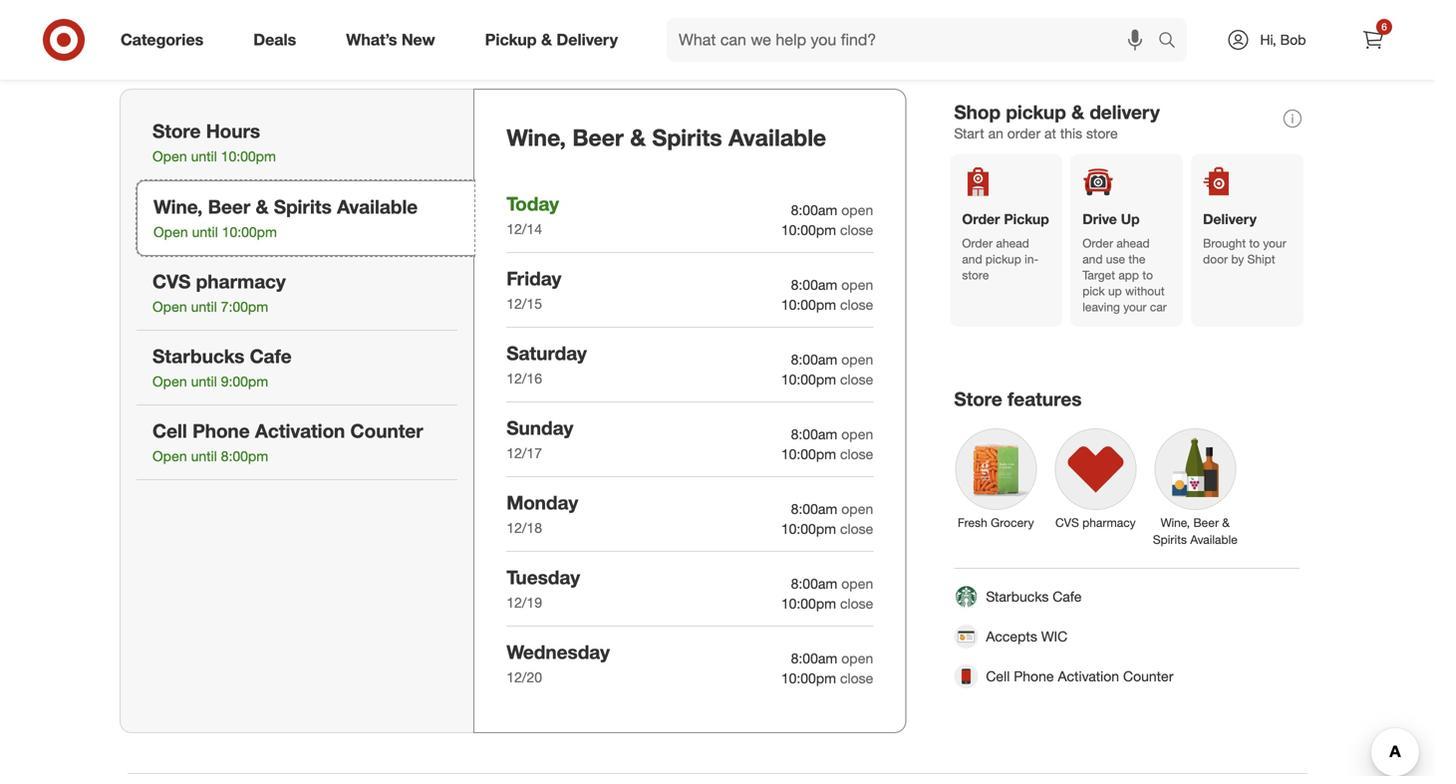Task type: vqa. For each thing, say whether or not it's contained in the screenshot.


Task type: describe. For each thing, give the bounding box(es) containing it.
hi,
[[1261, 31, 1277, 48]]

without
[[1126, 284, 1165, 299]]

cvs pharmacy open until 7:00pm
[[153, 270, 286, 316]]

8:00am open 10:00pm close for wednesday
[[782, 650, 874, 687]]

8:00am open 10:00pm close for monday
[[782, 500, 874, 538]]

wine, beer & spirits available open until 10:00pm
[[154, 195, 418, 241]]

2 vertical spatial beer
[[1194, 515, 1220, 530]]

sunday 12/17
[[507, 417, 574, 462]]

12/16
[[507, 370, 542, 387]]

open inside cell phone activation counter open until 8:00pm
[[153, 448, 187, 465]]

new
[[402, 30, 435, 49]]

order for drive up
[[1083, 236, 1114, 251]]

to inside drive up order ahead and use the target app to pick up without leaving your car
[[1143, 268, 1154, 283]]

close for saturday
[[841, 371, 874, 388]]

9:00pm
[[221, 373, 268, 391]]

search button
[[1150, 18, 1198, 66]]

10:00pm inside 'wine, beer & spirits available open until 10:00pm'
[[222, 224, 277, 241]]

close for wednesday
[[841, 670, 874, 687]]

pharmacy for cvs pharmacy
[[1083, 515, 1136, 530]]

8:00am for friday
[[791, 276, 838, 294]]

order pickup order ahead and pickup in- store
[[963, 211, 1050, 283]]

hi, bob
[[1261, 31, 1307, 48]]

grocery
[[991, 515, 1035, 530]]

car
[[1150, 300, 1167, 315]]

activation for cell phone activation counter
[[1058, 668, 1120, 686]]

phone for cell phone activation counter
[[1014, 668, 1054, 686]]

start
[[955, 124, 985, 142]]

bob
[[1281, 31, 1307, 48]]

pharmacy for cvs pharmacy open until 7:00pm
[[196, 270, 286, 293]]

target
[[1083, 268, 1116, 283]]

delivery
[[1090, 101, 1160, 124]]

an
[[989, 124, 1004, 142]]

wine, inside 'wine, beer & spirits available open until 10:00pm'
[[154, 195, 203, 218]]

wic
[[1042, 628, 1068, 646]]

2 horizontal spatial available
[[1191, 532, 1238, 547]]

pickup & delivery
[[485, 30, 618, 49]]

up
[[1121, 211, 1140, 228]]

1 horizontal spatial beer
[[573, 124, 624, 152]]

what's new link
[[329, 18, 460, 62]]

12/17
[[507, 445, 542, 462]]

until for store
[[191, 148, 217, 165]]

cafe for starbucks cafe
[[1053, 588, 1082, 606]]

pickup inside order pickup order ahead and pickup in- store
[[1004, 211, 1050, 228]]

to inside delivery brought to your door by shipt
[[1250, 236, 1260, 251]]

categories link
[[104, 18, 229, 62]]

search
[[1150, 32, 1198, 51]]

counter for cell phone activation counter open until 8:00pm
[[351, 420, 423, 443]]

order
[[1008, 124, 1041, 142]]

cell for cell phone activation counter
[[986, 668, 1010, 686]]

10:00pm for saturday
[[782, 371, 837, 388]]

today 12/14
[[507, 192, 559, 238]]

store for store features
[[955, 388, 1003, 411]]

12/20
[[507, 669, 542, 686]]

store inside shop pickup & delivery start an order at this store
[[1087, 124, 1118, 142]]

open for tuesday
[[842, 575, 874, 593]]

0 horizontal spatial delivery
[[557, 30, 618, 49]]

store capabilities with hours, vertical tabs tab list
[[120, 89, 475, 734]]

monday
[[507, 491, 578, 514]]

8:00am open 10:00pm close for sunday
[[782, 426, 874, 463]]

cell for cell phone activation counter open until 8:00pm
[[153, 420, 187, 443]]

wine, beer & spirits available link
[[1146, 420, 1246, 552]]

until for starbucks
[[191, 373, 217, 391]]

hours
[[206, 120, 260, 143]]

what's
[[346, 30, 397, 49]]

shop
[[955, 101, 1001, 124]]

close for sunday
[[841, 446, 874, 463]]

store features
[[955, 388, 1082, 411]]

10:00pm for wednesday
[[782, 670, 837, 687]]

12/19
[[507, 594, 542, 612]]

your inside drive up order ahead and use the target app to pick up without leaving your car
[[1124, 300, 1147, 315]]

the
[[1129, 252, 1146, 267]]

saturday
[[507, 342, 587, 365]]

0 vertical spatial pickup
[[485, 30, 537, 49]]

categories
[[121, 30, 204, 49]]

until for cvs
[[191, 298, 217, 316]]

delivery brought to your door by shipt
[[1204, 211, 1287, 267]]

store inside order pickup order ahead and pickup in- store
[[963, 268, 990, 283]]

what's new
[[346, 30, 435, 49]]

10:00pm for friday
[[782, 296, 837, 313]]

fresh grocery
[[958, 515, 1035, 530]]

cell phone activation counter
[[986, 668, 1174, 686]]

cvs pharmacy link
[[1046, 420, 1146, 535]]

0 vertical spatial wine,
[[507, 124, 566, 152]]

tuesday 12/19
[[507, 566, 580, 612]]

cvs pharmacy
[[1056, 515, 1136, 530]]

8:00am for tuesday
[[791, 575, 838, 593]]

app
[[1119, 268, 1140, 283]]

spirits inside 'wine, beer & spirits available open until 10:00pm'
[[274, 195, 332, 218]]

open for sunday
[[842, 426, 874, 443]]

store hours open until 10:00pm
[[153, 120, 276, 165]]

6 link
[[1352, 18, 1396, 62]]

shop pickup & delivery start an order at this store
[[955, 101, 1160, 142]]

0 vertical spatial spirits
[[652, 124, 723, 152]]

pick
[[1083, 284, 1105, 299]]

activation for cell phone activation counter open until 8:00pm
[[255, 420, 345, 443]]

until inside 'wine, beer & spirits available open until 10:00pm'
[[192, 224, 218, 241]]

delivery inside delivery brought to your door by shipt
[[1204, 211, 1257, 228]]

deals link
[[237, 18, 321, 62]]

open for today
[[842, 201, 874, 219]]

pickup inside order pickup order ahead and pickup in- store
[[986, 252, 1022, 267]]

close for friday
[[841, 296, 874, 313]]

cvs for cvs pharmacy open until 7:00pm
[[153, 270, 191, 293]]

leaving
[[1083, 300, 1121, 315]]

ahead for pickup
[[997, 236, 1030, 251]]

12/15
[[507, 295, 542, 313]]

friday
[[507, 267, 562, 290]]

cell phone activation counter open until 8:00pm
[[153, 420, 423, 465]]

open for starbucks cafe
[[153, 373, 187, 391]]

your inside delivery brought to your door by shipt
[[1264, 236, 1287, 251]]

drive
[[1083, 211, 1118, 228]]

at
[[1045, 124, 1057, 142]]



Task type: locate. For each thing, give the bounding box(es) containing it.
pickup up in-
[[1004, 211, 1050, 228]]

activation inside cell phone activation counter open until 8:00pm
[[255, 420, 345, 443]]

by
[[1232, 252, 1245, 267]]

store
[[1087, 124, 1118, 142], [963, 268, 990, 283]]

brought
[[1204, 236, 1246, 251]]

1 vertical spatial store
[[963, 268, 990, 283]]

1 vertical spatial pickup
[[986, 252, 1022, 267]]

cvs for cvs pharmacy
[[1056, 515, 1080, 530]]

0 horizontal spatial beer
[[208, 195, 250, 218]]

to up shipt
[[1250, 236, 1260, 251]]

and inside order pickup order ahead and pickup in- store
[[963, 252, 983, 267]]

wednesday 12/20
[[507, 641, 610, 686]]

up
[[1109, 284, 1122, 299]]

open inside starbucks cafe open until 9:00pm
[[153, 373, 187, 391]]

until
[[191, 148, 217, 165], [192, 224, 218, 241], [191, 298, 217, 316], [191, 373, 217, 391], [191, 448, 217, 465]]

12/18
[[507, 520, 542, 537]]

saturday 12/16
[[507, 342, 587, 387]]

7 close from the top
[[841, 670, 874, 687]]

and up target
[[1083, 252, 1103, 267]]

6 open from the top
[[842, 575, 874, 593]]

pharmacy up 7:00pm
[[196, 270, 286, 293]]

ahead inside order pickup order ahead and pickup in- store
[[997, 236, 1030, 251]]

cafe inside starbucks cafe open until 9:00pm
[[250, 345, 292, 368]]

activation down wic
[[1058, 668, 1120, 686]]

ahead for up
[[1117, 236, 1150, 251]]

6 8:00am open 10:00pm close from the top
[[782, 575, 874, 613]]

1 vertical spatial pickup
[[1004, 211, 1050, 228]]

1 horizontal spatial phone
[[1014, 668, 1054, 686]]

1 vertical spatial cvs
[[1056, 515, 1080, 530]]

available inside 'wine, beer & spirits available open until 10:00pm'
[[337, 195, 418, 218]]

phone up '8:00pm'
[[193, 420, 250, 443]]

1 horizontal spatial activation
[[1058, 668, 1120, 686]]

2 ahead from the left
[[1117, 236, 1150, 251]]

pickup inside shop pickup & delivery start an order at this store
[[1006, 101, 1067, 124]]

open for store hours
[[153, 148, 187, 165]]

0 horizontal spatial cvs
[[153, 270, 191, 293]]

close for today
[[841, 221, 874, 239]]

3 8:00am open 10:00pm close from the top
[[782, 351, 874, 388]]

open for friday
[[842, 276, 874, 294]]

10:00pm for tuesday
[[782, 595, 837, 613]]

1 horizontal spatial to
[[1250, 236, 1260, 251]]

0 horizontal spatial your
[[1124, 300, 1147, 315]]

0 horizontal spatial to
[[1143, 268, 1154, 283]]

1 close from the top
[[841, 221, 874, 239]]

delivery
[[557, 30, 618, 49], [1204, 211, 1257, 228]]

fresh
[[958, 515, 988, 530]]

0 horizontal spatial store
[[153, 120, 201, 143]]

starbucks up accepts
[[986, 588, 1049, 606]]

0 vertical spatial store
[[153, 120, 201, 143]]

monday 12/18
[[507, 491, 578, 537]]

1 and from the left
[[963, 252, 983, 267]]

activation up '8:00pm'
[[255, 420, 345, 443]]

cell
[[153, 420, 187, 443], [986, 668, 1010, 686]]

8:00am open 10:00pm close for tuesday
[[782, 575, 874, 613]]

order
[[963, 211, 1001, 228], [963, 236, 993, 251], [1083, 236, 1114, 251]]

8:00am open 10:00pm close for today
[[782, 201, 874, 239]]

6
[[1382, 20, 1388, 33]]

cafe up wic
[[1053, 588, 1082, 606]]

starbucks inside starbucks cafe open until 9:00pm
[[153, 345, 245, 368]]

0 vertical spatial activation
[[255, 420, 345, 443]]

2 horizontal spatial wine,
[[1161, 515, 1191, 530]]

open for cvs pharmacy
[[153, 298, 187, 316]]

0 vertical spatial counter
[[351, 420, 423, 443]]

& inside shop pickup & delivery start an order at this store
[[1072, 101, 1085, 124]]

1 vertical spatial beer
[[208, 195, 250, 218]]

pickup up order
[[1006, 101, 1067, 124]]

and left in-
[[963, 252, 983, 267]]

cvs
[[153, 270, 191, 293], [1056, 515, 1080, 530]]

wine, inside wine, beer & spirits available
[[1161, 515, 1191, 530]]

cell inside cell phone activation counter open until 8:00pm
[[153, 420, 187, 443]]

open for saturday
[[842, 351, 874, 368]]

pickup & delivery link
[[468, 18, 643, 62]]

cafe for starbucks cafe open until 9:00pm
[[250, 345, 292, 368]]

1 horizontal spatial ahead
[[1117, 236, 1150, 251]]

2 8:00am open 10:00pm close from the top
[[782, 276, 874, 313]]

close
[[841, 221, 874, 239], [841, 296, 874, 313], [841, 371, 874, 388], [841, 446, 874, 463], [841, 520, 874, 538], [841, 595, 874, 613], [841, 670, 874, 687]]

accepts
[[986, 628, 1038, 646]]

and for order
[[963, 252, 983, 267]]

3 8:00am from the top
[[791, 351, 838, 368]]

today
[[507, 192, 559, 215]]

phone inside cell phone activation counter open until 8:00pm
[[193, 420, 250, 443]]

2 close from the top
[[841, 296, 874, 313]]

8:00pm
[[221, 448, 268, 465]]

features
[[1008, 388, 1082, 411]]

0 vertical spatial wine, beer & spirits available
[[507, 124, 827, 152]]

until inside store hours open until 10:00pm
[[191, 148, 217, 165]]

7:00pm
[[221, 298, 268, 316]]

8:00am open 10:00pm close
[[782, 201, 874, 239], [782, 276, 874, 313], [782, 351, 874, 388], [782, 426, 874, 463], [782, 500, 874, 538], [782, 575, 874, 613], [782, 650, 874, 687]]

store left features
[[955, 388, 1003, 411]]

1 vertical spatial activation
[[1058, 668, 1120, 686]]

tuesday
[[507, 566, 580, 589]]

1 vertical spatial wine, beer & spirits available
[[1153, 515, 1238, 547]]

cafe
[[250, 345, 292, 368], [1053, 588, 1082, 606]]

1 horizontal spatial pickup
[[1004, 211, 1050, 228]]

ahead up in-
[[997, 236, 1030, 251]]

4 8:00am open 10:00pm close from the top
[[782, 426, 874, 463]]

5 8:00am open 10:00pm close from the top
[[782, 500, 874, 538]]

12/14
[[507, 220, 542, 238]]

pharmacy left the wine, beer & spirits available link
[[1083, 515, 1136, 530]]

0 horizontal spatial ahead
[[997, 236, 1030, 251]]

2 vertical spatial wine,
[[1161, 515, 1191, 530]]

this
[[1061, 124, 1083, 142]]

until left 9:00pm
[[191, 373, 217, 391]]

cvs inside cvs pharmacy 'link'
[[1056, 515, 1080, 530]]

1 vertical spatial starbucks
[[986, 588, 1049, 606]]

your up shipt
[[1264, 236, 1287, 251]]

1 vertical spatial cell
[[986, 668, 1010, 686]]

and for drive
[[1083, 252, 1103, 267]]

1 8:00am from the top
[[791, 201, 838, 219]]

cell down accepts
[[986, 668, 1010, 686]]

cafe up 9:00pm
[[250, 345, 292, 368]]

1 horizontal spatial cell
[[986, 668, 1010, 686]]

2 open from the top
[[842, 276, 874, 294]]

counter
[[351, 420, 423, 443], [1124, 668, 1174, 686]]

0 vertical spatial pharmacy
[[196, 270, 286, 293]]

wine, up today
[[507, 124, 566, 152]]

and
[[963, 252, 983, 267], [1083, 252, 1103, 267]]

door
[[1204, 252, 1229, 267]]

1 horizontal spatial cafe
[[1053, 588, 1082, 606]]

0 horizontal spatial cafe
[[250, 345, 292, 368]]

4 open from the top
[[842, 426, 874, 443]]

3 open from the top
[[842, 351, 874, 368]]

0 horizontal spatial store
[[963, 268, 990, 283]]

pharmacy
[[196, 270, 286, 293], [1083, 515, 1136, 530]]

accepts wic
[[986, 628, 1068, 646]]

7 8:00am open 10:00pm close from the top
[[782, 650, 874, 687]]

2 vertical spatial available
[[1191, 532, 1238, 547]]

open for wednesday
[[842, 650, 874, 667]]

2 horizontal spatial beer
[[1194, 515, 1220, 530]]

starbucks cafe open until 9:00pm
[[153, 345, 292, 391]]

0 horizontal spatial and
[[963, 252, 983, 267]]

store left hours
[[153, 120, 201, 143]]

pharmacy inside 'link'
[[1083, 515, 1136, 530]]

1 open from the top
[[842, 201, 874, 219]]

and inside drive up order ahead and use the target app to pick up without leaving your car
[[1083, 252, 1103, 267]]

order inside drive up order ahead and use the target app to pick up without leaving your car
[[1083, 236, 1114, 251]]

1 horizontal spatial cvs
[[1056, 515, 1080, 530]]

1 horizontal spatial delivery
[[1204, 211, 1257, 228]]

0 horizontal spatial available
[[337, 195, 418, 218]]

counter for cell phone activation counter
[[1124, 668, 1174, 686]]

spirits
[[652, 124, 723, 152], [274, 195, 332, 218], [1153, 532, 1188, 547]]

1 horizontal spatial counter
[[1124, 668, 1174, 686]]

deals
[[253, 30, 296, 49]]

until inside cell phone activation counter open until 8:00pm
[[191, 448, 217, 465]]

wine, beer & spirits available
[[507, 124, 827, 152], [1153, 515, 1238, 547]]

&
[[541, 30, 552, 49], [1072, 101, 1085, 124], [630, 124, 646, 152], [256, 195, 269, 218], [1223, 515, 1230, 530]]

2 and from the left
[[1083, 252, 1103, 267]]

2 vertical spatial spirits
[[1153, 532, 1188, 547]]

10:00pm for monday
[[782, 520, 837, 538]]

available
[[729, 124, 827, 152], [337, 195, 418, 218], [1191, 532, 1238, 547]]

8:00am for wednesday
[[791, 650, 838, 667]]

store inside store hours open until 10:00pm
[[153, 120, 201, 143]]

starbucks
[[153, 345, 245, 368], [986, 588, 1049, 606]]

7 8:00am from the top
[[791, 650, 838, 667]]

use
[[1107, 252, 1126, 267]]

order for order pickup
[[963, 236, 993, 251]]

pickup left in-
[[986, 252, 1022, 267]]

1 horizontal spatial starbucks
[[986, 588, 1049, 606]]

8:00am for sunday
[[791, 426, 838, 443]]

wine, down store hours open until 10:00pm on the left top
[[154, 195, 203, 218]]

open inside cvs pharmacy open until 7:00pm
[[153, 298, 187, 316]]

ahead up the the
[[1117, 236, 1150, 251]]

8:00am
[[791, 201, 838, 219], [791, 276, 838, 294], [791, 351, 838, 368], [791, 426, 838, 443], [791, 500, 838, 518], [791, 575, 838, 593], [791, 650, 838, 667]]

store
[[153, 120, 201, 143], [955, 388, 1003, 411]]

counter inside cell phone activation counter open until 8:00pm
[[351, 420, 423, 443]]

0 horizontal spatial pickup
[[485, 30, 537, 49]]

8:00am for saturday
[[791, 351, 838, 368]]

pickup right new
[[485, 30, 537, 49]]

starbucks cafe
[[986, 588, 1082, 606]]

0 vertical spatial starbucks
[[153, 345, 245, 368]]

starbucks for starbucks cafe
[[986, 588, 1049, 606]]

0 horizontal spatial starbucks
[[153, 345, 245, 368]]

store for store hours open until 10:00pm
[[153, 120, 201, 143]]

0 horizontal spatial wine,
[[154, 195, 203, 218]]

2 8:00am from the top
[[791, 276, 838, 294]]

1 ahead from the left
[[997, 236, 1030, 251]]

ahead inside drive up order ahead and use the target app to pick up without leaving your car
[[1117, 236, 1150, 251]]

1 vertical spatial available
[[337, 195, 418, 218]]

open inside 'wine, beer & spirits available open until 10:00pm'
[[154, 224, 188, 241]]

phone for cell phone activation counter open until 8:00pm
[[193, 420, 250, 443]]

0 vertical spatial your
[[1264, 236, 1287, 251]]

pickup
[[1006, 101, 1067, 124], [986, 252, 1022, 267]]

pharmacy inside cvs pharmacy open until 7:00pm
[[196, 270, 286, 293]]

1 vertical spatial wine,
[[154, 195, 203, 218]]

beer
[[573, 124, 624, 152], [208, 195, 250, 218], [1194, 515, 1220, 530]]

close for monday
[[841, 520, 874, 538]]

10:00pm for today
[[782, 221, 837, 239]]

0 vertical spatial cell
[[153, 420, 187, 443]]

until inside starbucks cafe open until 9:00pm
[[191, 373, 217, 391]]

your down without
[[1124, 300, 1147, 315]]

0 horizontal spatial pharmacy
[[196, 270, 286, 293]]

1 vertical spatial counter
[[1124, 668, 1174, 686]]

shipt
[[1248, 252, 1276, 267]]

1 vertical spatial pharmacy
[[1083, 515, 1136, 530]]

& inside 'wine, beer & spirits available open until 10:00pm'
[[256, 195, 269, 218]]

beer inside 'wine, beer & spirits available open until 10:00pm'
[[208, 195, 250, 218]]

2 horizontal spatial spirits
[[1153, 532, 1188, 547]]

0 horizontal spatial cell
[[153, 420, 187, 443]]

1 horizontal spatial your
[[1264, 236, 1287, 251]]

0 horizontal spatial phone
[[193, 420, 250, 443]]

6 close from the top
[[841, 595, 874, 613]]

0 vertical spatial delivery
[[557, 30, 618, 49]]

1 vertical spatial phone
[[1014, 668, 1054, 686]]

4 8:00am from the top
[[791, 426, 838, 443]]

1 horizontal spatial wine, beer & spirits available
[[1153, 515, 1238, 547]]

8:00am open 10:00pm close for saturday
[[782, 351, 874, 388]]

1 horizontal spatial pharmacy
[[1083, 515, 1136, 530]]

0 vertical spatial available
[[729, 124, 827, 152]]

0 horizontal spatial spirits
[[274, 195, 332, 218]]

drive up order ahead and use the target app to pick up without leaving your car
[[1083, 211, 1167, 315]]

friday 12/15
[[507, 267, 562, 313]]

3 close from the top
[[841, 371, 874, 388]]

10:00pm
[[221, 148, 276, 165], [782, 221, 837, 239], [222, 224, 277, 241], [782, 296, 837, 313], [782, 371, 837, 388], [782, 446, 837, 463], [782, 520, 837, 538], [782, 595, 837, 613], [782, 670, 837, 687]]

10:00pm for sunday
[[782, 446, 837, 463]]

1 horizontal spatial spirits
[[652, 124, 723, 152]]

6 8:00am from the top
[[791, 575, 838, 593]]

open
[[153, 148, 187, 165], [154, 224, 188, 241], [153, 298, 187, 316], [153, 373, 187, 391], [153, 448, 187, 465]]

0 vertical spatial cvs
[[153, 270, 191, 293]]

8:00am open 10:00pm close for friday
[[782, 276, 874, 313]]

1 horizontal spatial available
[[729, 124, 827, 152]]

to up without
[[1143, 268, 1154, 283]]

1 horizontal spatial and
[[1083, 252, 1103, 267]]

until up cvs pharmacy open until 7:00pm at the left top
[[192, 224, 218, 241]]

1 vertical spatial cafe
[[1053, 588, 1082, 606]]

1 vertical spatial spirits
[[274, 195, 332, 218]]

0 horizontal spatial counter
[[351, 420, 423, 443]]

1 8:00am open 10:00pm close from the top
[[782, 201, 874, 239]]

4 close from the top
[[841, 446, 874, 463]]

in-
[[1025, 252, 1039, 267]]

until left '8:00pm'
[[191, 448, 217, 465]]

1 vertical spatial to
[[1143, 268, 1154, 283]]

0 vertical spatial to
[[1250, 236, 1260, 251]]

10:00pm inside store hours open until 10:00pm
[[221, 148, 276, 165]]

wine, right cvs pharmacy on the right of page
[[1161, 515, 1191, 530]]

5 open from the top
[[842, 500, 874, 518]]

5 close from the top
[[841, 520, 874, 538]]

1 horizontal spatial wine,
[[507, 124, 566, 152]]

wednesday
[[507, 641, 610, 664]]

1 horizontal spatial store
[[955, 388, 1003, 411]]

cell down starbucks cafe open until 9:00pm at the left of the page
[[153, 420, 187, 443]]

1 vertical spatial your
[[1124, 300, 1147, 315]]

0 vertical spatial phone
[[193, 420, 250, 443]]

open inside store hours open until 10:00pm
[[153, 148, 187, 165]]

1 vertical spatial delivery
[[1204, 211, 1257, 228]]

sunday
[[507, 417, 574, 440]]

1 vertical spatial store
[[955, 388, 1003, 411]]

phone down accepts wic at the right bottom of page
[[1014, 668, 1054, 686]]

5 8:00am from the top
[[791, 500, 838, 518]]

0 vertical spatial beer
[[573, 124, 624, 152]]

8:00am for monday
[[791, 500, 838, 518]]

What can we help you find? suggestions appear below search field
[[667, 18, 1164, 62]]

close for tuesday
[[841, 595, 874, 613]]

fresh grocery link
[[947, 420, 1046, 535]]

until down hours
[[191, 148, 217, 165]]

0 vertical spatial cafe
[[250, 345, 292, 368]]

0 vertical spatial store
[[1087, 124, 1118, 142]]

to
[[1250, 236, 1260, 251], [1143, 268, 1154, 283]]

8:00am for today
[[791, 201, 838, 219]]

starbucks for starbucks cafe open until 9:00pm
[[153, 345, 245, 368]]

phone
[[193, 420, 250, 443], [1014, 668, 1054, 686]]

until left 7:00pm
[[191, 298, 217, 316]]

until inside cvs pharmacy open until 7:00pm
[[191, 298, 217, 316]]

0 horizontal spatial activation
[[255, 420, 345, 443]]

wine,
[[507, 124, 566, 152], [154, 195, 203, 218], [1161, 515, 1191, 530]]

0 vertical spatial pickup
[[1006, 101, 1067, 124]]

1 horizontal spatial store
[[1087, 124, 1118, 142]]

starbucks up 9:00pm
[[153, 345, 245, 368]]

7 open from the top
[[842, 650, 874, 667]]

open for monday
[[842, 500, 874, 518]]

cvs inside cvs pharmacy open until 7:00pm
[[153, 270, 191, 293]]

0 horizontal spatial wine, beer & spirits available
[[507, 124, 827, 152]]



